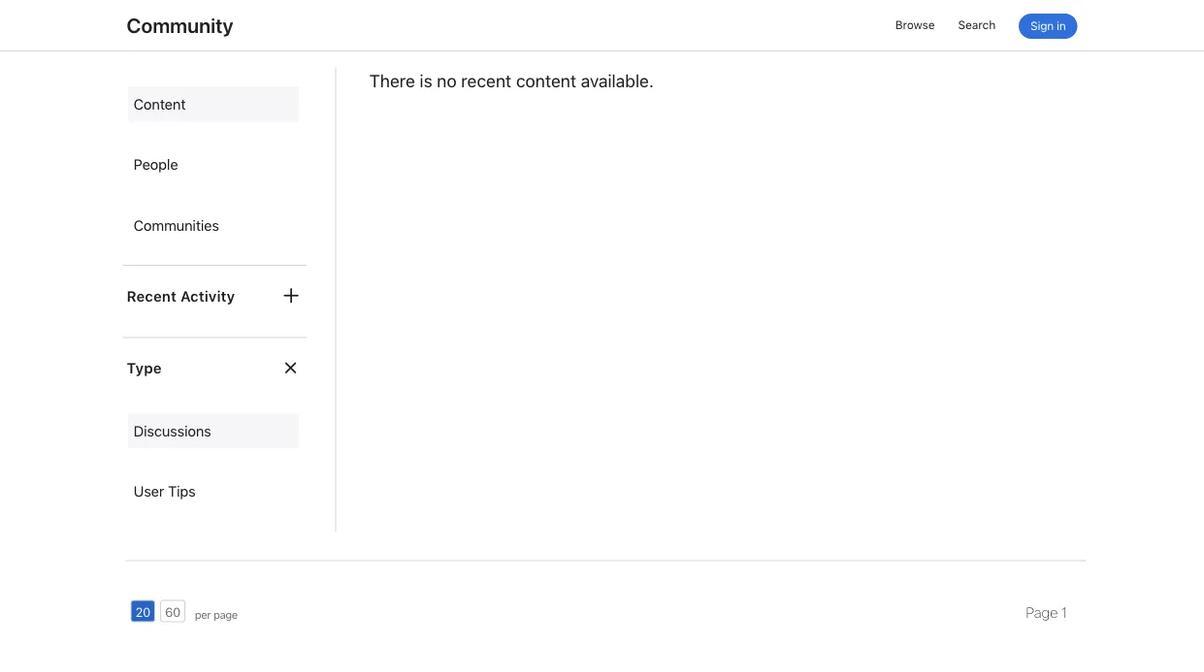 Task type: vqa. For each thing, say whether or not it's contained in the screenshot.
Scarrott button
no



Task type: locate. For each thing, give the bounding box(es) containing it.
recent
[[127, 288, 176, 305]]

per page
[[195, 608, 238, 621]]

Page 1 text field
[[1011, 603, 1081, 624]]

search
[[958, 18, 995, 32]]

communities
[[133, 217, 219, 235]]

1 group from the top
[[123, 83, 306, 248]]

60 button
[[160, 600, 185, 623]]

filter button
[[127, 9, 187, 35]]

sign in link
[[1019, 14, 1077, 39]]

is
[[419, 71, 432, 92]]

0 vertical spatial group
[[123, 83, 306, 248]]

available.
[[581, 71, 654, 92]]

1 vertical spatial group
[[123, 410, 306, 514]]

browse link
[[895, 15, 935, 36]]

there
[[369, 71, 415, 92]]

page
[[1026, 605, 1058, 622]]

people button
[[128, 148, 298, 183]]

60
[[165, 605, 180, 620]]

sign in
[[1030, 19, 1066, 33]]

discussions
[[133, 422, 211, 440]]

2 group from the top
[[123, 410, 306, 514]]

group containing discussions
[[123, 410, 306, 514]]

content
[[516, 71, 576, 92]]

in
[[1057, 19, 1066, 33]]

group
[[123, 83, 306, 248], [123, 410, 306, 514]]

page
[[213, 608, 238, 621]]

type
[[127, 360, 162, 377]]

search link
[[958, 15, 995, 36]]

community link
[[127, 13, 233, 37]]

20
[[135, 605, 150, 620]]

community
[[127, 13, 233, 37]]



Task type: describe. For each thing, give the bounding box(es) containing it.
recent
[[461, 71, 511, 92]]

communities button
[[128, 208, 298, 244]]

reset
[[217, 11, 263, 32]]

tips
[[168, 483, 195, 501]]

sign
[[1030, 19, 1054, 33]]

content
[[133, 95, 185, 113]]

per
[[195, 608, 211, 621]]

people
[[133, 156, 178, 174]]

group containing content
[[123, 83, 306, 248]]

recent activity
[[127, 288, 235, 305]]

reset button
[[217, 9, 263, 35]]

filter
[[145, 11, 187, 32]]

user tips
[[133, 483, 195, 501]]

content button
[[128, 87, 298, 122]]

user tips button
[[128, 475, 298, 510]]

discussions button
[[128, 414, 298, 449]]

page 1
[[1026, 605, 1067, 622]]

no
[[437, 71, 456, 92]]

browse
[[895, 18, 935, 32]]

recent activity button
[[127, 286, 310, 307]]

type button
[[127, 358, 310, 379]]

activity
[[180, 288, 235, 305]]

user
[[133, 483, 164, 501]]

20 button
[[130, 600, 155, 623]]

1
[[1061, 605, 1067, 622]]

there is no recent content available.
[[369, 71, 654, 92]]



